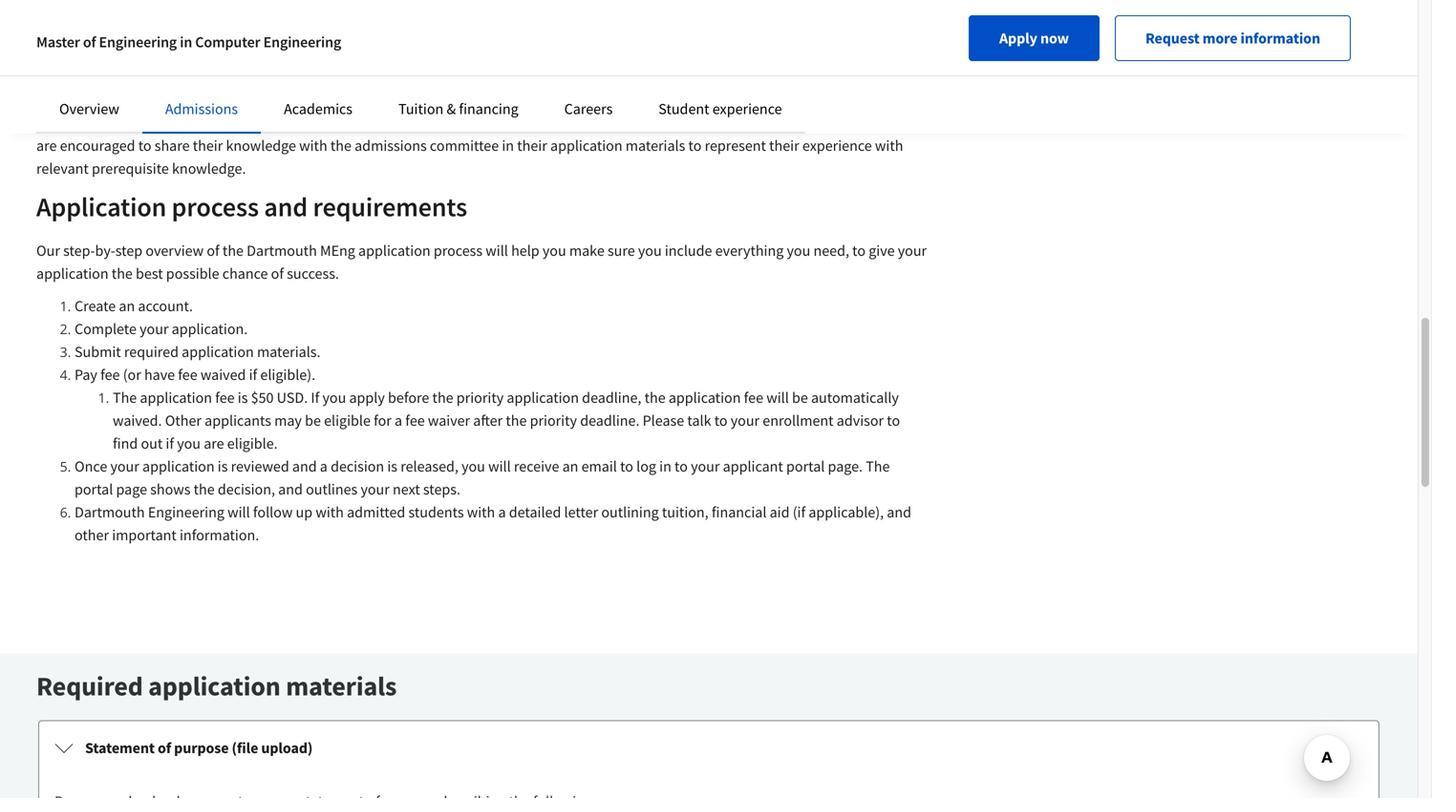 Task type: locate. For each thing, give the bounding box(es) containing it.
admitted
[[347, 503, 405, 522]]

admissions link
[[165, 99, 238, 118]]

an left email
[[562, 457, 578, 476]]

0 horizontal spatial an
[[119, 297, 135, 316]]

0 horizontal spatial materials
[[286, 670, 397, 703]]

$50
[[251, 388, 274, 407]]

0 vertical spatial skills
[[412, 44, 444, 64]]

1 horizontal spatial meng
[[778, 44, 813, 64]]

2 their from the left
[[517, 136, 547, 155]]

."
[[720, 67, 728, 86]]

meng up building
[[778, 44, 813, 64]]

an
[[119, 297, 135, 316], [562, 457, 578, 476]]

an up the complete
[[119, 297, 135, 316]]

waiver
[[428, 411, 470, 430]]

the right "page."
[[866, 457, 890, 476]]

1 vertical spatial some
[[549, 113, 584, 132]]

overview link
[[59, 99, 119, 118]]

request more information button
[[1115, 15, 1351, 61]]

0 horizontal spatial priority
[[456, 388, 504, 407]]

of inside to help you prepare for some of the foundational technical skills and knowledge you will need to be successful in the meng in computer engineering program, we encourage you to explore dartmouth's specialization "
[[225, 44, 238, 64]]

statement
[[85, 739, 155, 758]]

meng up success.
[[320, 241, 355, 260]]

0 vertical spatial help
[[55, 44, 83, 64]]

fee up the enrollment at the bottom right of page
[[744, 388, 763, 407]]

meng inside to help you prepare for some of the foundational technical skills and knowledge you will need to be successful in the meng in computer engineering program, we encourage you to explore dartmouth's specialization "
[[778, 44, 813, 64]]

1 horizontal spatial priority
[[530, 411, 577, 430]]

careers
[[564, 99, 613, 118]]

be
[[651, 44, 667, 64], [528, 90, 544, 109], [792, 388, 808, 407], [305, 411, 321, 430]]

your right "talk"
[[731, 411, 760, 430]]

will left the need
[[574, 44, 597, 64]]

if
[[311, 388, 319, 407]]

your up required
[[140, 320, 169, 339]]

knowledge
[[474, 44, 544, 64], [226, 136, 296, 155]]

such
[[738, 90, 768, 109]]

outlines
[[306, 480, 358, 499]]

to up "prerequisite"
[[138, 136, 151, 155]]

1 horizontal spatial programming
[[674, 113, 761, 132]]

talk
[[687, 411, 711, 430]]

with right students
[[467, 503, 495, 522]]

1 vertical spatial meng
[[320, 241, 355, 260]]

specialization down systems,
[[833, 113, 921, 132]]

some up we
[[187, 44, 222, 64]]

account.
[[138, 297, 193, 316]]

0 horizontal spatial process
[[172, 190, 259, 224]]

1 horizontal spatial their
[[517, 136, 547, 155]]

be inside ." building skills in c programming, as well as building confidence in command line interfaces, will be useful in online meng courses such as embedded systems, as well as in more advanced courses in the curriculum. applicants who complete some or all of the c programming with linux specialization are encouraged to share their knowledge with the admissions committee in their application materials to represent their experience with relevant prerequisite knowledge.
[[528, 90, 544, 109]]

fee down waived
[[215, 388, 235, 407]]

more right request
[[1203, 29, 1238, 48]]

1 vertical spatial materials
[[286, 670, 397, 703]]

our
[[36, 241, 60, 260]]

0 horizontal spatial more
[[115, 113, 149, 132]]

apply now button
[[969, 15, 1100, 61]]

will down "decision,"
[[228, 503, 250, 522]]

0 vertical spatial if
[[249, 365, 257, 385]]

1 vertical spatial for
[[374, 411, 392, 430]]

up
[[296, 503, 313, 522]]

materials
[[626, 136, 685, 155], [286, 670, 397, 703]]

linux inside ." building skills in c programming, as well as building confidence in command line interfaces, will be useful in online meng courses such as embedded systems, as well as in more advanced courses in the curriculum. applicants who complete some or all of the c programming with linux specialization are encouraged to share their knowledge with the admissions committee in their application materials to represent their experience with relevant prerequisite knowledge.
[[796, 113, 830, 132]]

required
[[124, 343, 179, 362]]

to right log
[[675, 457, 688, 476]]

dartmouth up success.
[[247, 241, 317, 260]]

encourage
[[199, 67, 266, 86]]

0 horizontal spatial their
[[193, 136, 223, 155]]

after
[[473, 411, 503, 430]]

1 vertical spatial well
[[53, 113, 80, 132]]

of right master
[[83, 32, 96, 52]]

1 horizontal spatial if
[[249, 365, 257, 385]]

knowledge down courses
[[226, 136, 296, 155]]

in
[[180, 32, 192, 52], [738, 44, 751, 64], [816, 44, 828, 64], [823, 67, 835, 86], [323, 90, 335, 109], [589, 90, 601, 109], [100, 113, 112, 132], [269, 113, 281, 132], [502, 136, 514, 155], [659, 457, 672, 476]]

of inside dropdown button
[[158, 739, 171, 758]]

of up possible
[[207, 241, 219, 260]]

steps.
[[423, 480, 461, 499]]

represent
[[705, 136, 766, 155]]

0 horizontal spatial dartmouth
[[75, 503, 145, 522]]

portal left "page."
[[786, 457, 825, 476]]

the up "chance"
[[223, 241, 244, 260]]

priority up after
[[456, 388, 504, 407]]

0 vertical spatial the
[[113, 388, 137, 407]]

1 their from the left
[[193, 136, 223, 155]]

1 horizontal spatial knowledge
[[474, 44, 544, 64]]

detailed
[[509, 503, 561, 522]]

fee down before
[[405, 411, 425, 430]]

if up $50
[[249, 365, 257, 385]]

for down apply
[[374, 411, 392, 430]]

interfaces,
[[433, 90, 499, 109]]

1 vertical spatial dartmouth
[[75, 503, 145, 522]]

are inside ." building skills in c programming, as well as building confidence in command line interfaces, will be useful in online meng courses such as embedded systems, as well as in more advanced courses in the curriculum. applicants who complete some or all of the c programming with linux specialization are encouraged to share their knowledge with the admissions committee in their application materials to represent their experience with relevant prerequisite knowledge.
[[36, 136, 57, 155]]

0 vertical spatial experience
[[713, 99, 782, 118]]

more inside ." building skills in c programming, as well as building confidence in command line interfaces, will be useful in online meng courses such as embedded systems, as well as in more advanced courses in the curriculum. applicants who complete some or all of the c programming with linux specialization are encouraged to share their knowledge with the admissions committee in their application materials to represent their experience with relevant prerequisite knowledge.
[[115, 113, 149, 132]]

0 horizontal spatial for
[[166, 44, 184, 64]]

portal
[[786, 457, 825, 476], [75, 480, 113, 499]]

materials.
[[257, 343, 321, 362]]

0 vertical spatial dartmouth
[[247, 241, 317, 260]]

decision
[[331, 457, 384, 476]]

your
[[898, 241, 927, 260], [140, 320, 169, 339], [731, 411, 760, 430], [110, 457, 139, 476], [691, 457, 720, 476], [361, 480, 390, 499]]

1 vertical spatial the
[[866, 457, 890, 476]]

1 vertical spatial priority
[[530, 411, 577, 430]]

0 vertical spatial well
[[148, 90, 174, 109]]

are down applicants
[[204, 434, 224, 453]]

1 horizontal spatial the
[[866, 457, 890, 476]]

knowledge up "
[[474, 44, 544, 64]]

0 vertical spatial some
[[187, 44, 222, 64]]

will inside ." building skills in c programming, as well as building confidence in command line interfaces, will be useful in online meng courses such as embedded systems, as well as in more advanced courses in the curriculum. applicants who complete some or all of the c programming with linux specialization are encouraged to share their knowledge with the admissions committee in their application materials to represent their experience with relevant prerequisite knowledge.
[[502, 90, 525, 109]]

applicants
[[205, 411, 271, 430]]

1 vertical spatial are
[[204, 434, 224, 453]]

your down find
[[110, 457, 139, 476]]

&
[[447, 99, 456, 118]]

computer
[[195, 32, 260, 52], [831, 44, 896, 64]]

skills up the 'embedded'
[[788, 67, 820, 86]]

help inside our step-by-step overview of the dartmouth meng application process will help you make sure you include everything you need, to give your application the best possible chance of success.
[[511, 241, 540, 260]]

2 horizontal spatial their
[[769, 136, 799, 155]]

best
[[136, 264, 163, 283]]

everything
[[715, 241, 784, 260]]

the down step
[[112, 264, 133, 283]]

application inside ." building skills in c programming, as well as building confidence in command line interfaces, will be useful in online meng courses such as embedded systems, as well as in more advanced courses in the curriculum. applicants who complete some or all of the c programming with linux specialization are encouraged to share their knowledge with the admissions committee in their application materials to represent their experience with relevant prerequisite knowledge.
[[550, 136, 623, 155]]

0 vertical spatial more
[[1203, 29, 1238, 48]]

0 horizontal spatial if
[[166, 434, 174, 453]]

to left log
[[620, 457, 633, 476]]

1 vertical spatial knowledge
[[226, 136, 296, 155]]

in inside create an account. complete your application. submit required application materials. pay fee (or have fee waived if eligible). the application fee is $50 usd. if you apply before the priority application deadline, the application fee will be automatically waived. other applicants may be eligible for a fee waiver after the priority deadline. please talk to your enrollment advisor to find out if you are eligible. once your application is reviewed and a decision is released, you will receive an email to log in to your applicant portal page. the portal page shows the decision, and outlines your next steps. dartmouth engineering will follow up with admitted students with a detailed letter outlining tuition, financial aid (if applicable), and other important information.
[[659, 457, 672, 476]]

0 horizontal spatial experience
[[713, 99, 782, 118]]

engineering down shows
[[148, 503, 224, 522]]

1 horizontal spatial specialization
[[833, 113, 921, 132]]

is
[[238, 388, 248, 407], [218, 457, 228, 476], [387, 457, 397, 476]]

1 vertical spatial specialization
[[833, 113, 921, 132]]

with down outlines
[[316, 503, 344, 522]]

1 vertical spatial process
[[434, 241, 483, 260]]

0 horizontal spatial portal
[[75, 480, 113, 499]]

1 horizontal spatial skills
[[788, 67, 820, 86]]

0 horizontal spatial well
[[53, 113, 80, 132]]

line
[[406, 90, 430, 109]]

more up encouraged
[[115, 113, 149, 132]]

1 horizontal spatial portal
[[786, 457, 825, 476]]

2 horizontal spatial is
[[387, 457, 397, 476]]

the
[[113, 388, 137, 407], [866, 457, 890, 476]]

be down "
[[528, 90, 544, 109]]

engineering
[[99, 32, 177, 52], [263, 32, 341, 52], [36, 67, 113, 86], [148, 503, 224, 522]]

0 vertical spatial programming
[[555, 67, 646, 86]]

0 horizontal spatial programming
[[555, 67, 646, 86]]

portal down once
[[75, 480, 113, 499]]

required application materials
[[36, 670, 397, 703]]

1 vertical spatial more
[[115, 113, 149, 132]]

your right give
[[898, 241, 927, 260]]

possible
[[166, 264, 219, 283]]

foundational
[[265, 44, 347, 64]]

0 vertical spatial meng
[[778, 44, 813, 64]]

sure
[[608, 241, 635, 260]]

computer up systems,
[[831, 44, 896, 64]]

help inside to help you prepare for some of the foundational technical skills and knowledge you will need to be successful in the meng in computer engineering program, we encourage you to explore dartmouth's specialization "
[[55, 44, 83, 64]]

1 vertical spatial a
[[320, 457, 328, 476]]

1 vertical spatial skills
[[788, 67, 820, 86]]

application
[[550, 136, 623, 155], [358, 241, 431, 260], [36, 264, 109, 283], [182, 343, 254, 362], [140, 388, 212, 407], [507, 388, 579, 407], [669, 388, 741, 407], [142, 457, 215, 476], [148, 670, 281, 703]]

are
[[36, 136, 57, 155], [204, 434, 224, 453]]

for inside create an account. complete your application. submit required application materials. pay fee (or have fee waived if eligible). the application fee is $50 usd. if you apply before the priority application deadline, the application fee will be automatically waived. other applicants may be eligible for a fee waiver after the priority deadline. please talk to your enrollment advisor to find out if you are eligible. once your application is reviewed and a decision is released, you will receive an email to log in to your applicant portal page. the portal page shows the decision, and outlines your next steps. dartmouth engineering will follow up with admitted students with a detailed letter outlining tuition, financial aid (if applicable), and other important information.
[[374, 411, 392, 430]]

skills up dartmouth's
[[412, 44, 444, 64]]

find
[[113, 434, 138, 453]]

computer up the encourage on the top
[[195, 32, 260, 52]]

c down meng courses
[[662, 113, 671, 132]]

1 vertical spatial help
[[511, 241, 540, 260]]

of right all
[[622, 113, 635, 132]]

0 horizontal spatial some
[[187, 44, 222, 64]]

engineering up explore
[[263, 32, 341, 52]]

programming
[[555, 67, 646, 86], [674, 113, 761, 132]]

1 horizontal spatial are
[[204, 434, 224, 453]]

0 horizontal spatial skills
[[412, 44, 444, 64]]

engineering up programming,
[[36, 67, 113, 86]]

will up the enrollment at the bottom right of page
[[766, 388, 789, 407]]

linux down successful
[[683, 67, 720, 86]]

1 horizontal spatial a
[[395, 411, 402, 430]]

1 horizontal spatial linux
[[796, 113, 830, 132]]

their
[[193, 136, 223, 155], [517, 136, 547, 155], [769, 136, 799, 155]]

for up we
[[166, 44, 184, 64]]

0 horizontal spatial the
[[113, 388, 137, 407]]

1 horizontal spatial process
[[434, 241, 483, 260]]

0 vertical spatial specialization
[[446, 67, 533, 86]]

of left purpose
[[158, 739, 171, 758]]

1 horizontal spatial computer
[[831, 44, 896, 64]]

be up c programming with linux
[[651, 44, 667, 64]]

1 horizontal spatial for
[[374, 411, 392, 430]]

their up knowledge.
[[193, 136, 223, 155]]

2 vertical spatial a
[[498, 503, 506, 522]]

out
[[141, 434, 163, 453]]

dartmouth inside our step-by-step overview of the dartmouth meng application process will help you make sure you include everything you need, to give your application the best possible chance of success.
[[247, 241, 317, 260]]

aid
[[770, 503, 790, 522]]

c up useful
[[543, 67, 552, 86]]

will inside our step-by-step overview of the dartmouth meng application process will help you make sure you include everything you need, to give your application the best possible chance of success.
[[486, 241, 508, 260]]

of up the encourage on the top
[[225, 44, 238, 64]]

the right shows
[[194, 480, 215, 499]]

2 horizontal spatial a
[[498, 503, 506, 522]]

is up next
[[387, 457, 397, 476]]

1 vertical spatial portal
[[75, 480, 113, 499]]

1 vertical spatial if
[[166, 434, 174, 453]]

a left detailed
[[498, 503, 506, 522]]

email
[[581, 457, 617, 476]]

0 vertical spatial priority
[[456, 388, 504, 407]]

0 vertical spatial knowledge
[[474, 44, 544, 64]]

0 vertical spatial an
[[119, 297, 135, 316]]

and
[[447, 44, 471, 64], [264, 190, 308, 224], [292, 457, 317, 476], [278, 480, 303, 499], [887, 503, 911, 522]]

1 vertical spatial linux
[[796, 113, 830, 132]]

students
[[408, 503, 464, 522]]

the up waiver
[[432, 388, 453, 407]]

1 vertical spatial programming
[[674, 113, 761, 132]]

help right to
[[55, 44, 83, 64]]

specialization inside to help you prepare for some of the foundational technical skills and knowledge you will need to be successful in the meng in computer engineering program, we encourage you to explore dartmouth's specialization "
[[446, 67, 533, 86]]

1 horizontal spatial an
[[562, 457, 578, 476]]

0 vertical spatial process
[[172, 190, 259, 224]]

c programming with linux link
[[543, 67, 720, 86]]

you up the confidence
[[269, 67, 293, 86]]

upload)
[[261, 739, 313, 758]]

be up the enrollment at the bottom right of page
[[792, 388, 808, 407]]

their right the represent in the top of the page
[[769, 136, 799, 155]]

tuition & financing link
[[398, 99, 518, 118]]

1 horizontal spatial some
[[549, 113, 584, 132]]

1 horizontal spatial more
[[1203, 29, 1238, 48]]

building
[[731, 67, 785, 86]]

specialization up financing
[[446, 67, 533, 86]]

your inside our step-by-step overview of the dartmouth meng application process will help you make sure you include everything you need, to give your application the best possible chance of success.
[[898, 241, 927, 260]]

with down such
[[764, 113, 792, 132]]

you down other
[[177, 434, 201, 453]]

dartmouth
[[247, 241, 317, 260], [75, 503, 145, 522]]

0 vertical spatial portal
[[786, 457, 825, 476]]

with down academics 'link'
[[299, 136, 327, 155]]

as down programming,
[[36, 113, 50, 132]]

as
[[131, 90, 145, 109], [177, 90, 191, 109], [771, 90, 785, 109], [36, 113, 50, 132], [83, 113, 97, 132]]

will left receive
[[488, 457, 511, 476]]

apply
[[999, 29, 1037, 48]]

0 vertical spatial materials
[[626, 136, 685, 155]]

priority
[[456, 388, 504, 407], [530, 411, 577, 430]]

(if
[[793, 503, 806, 522]]

some inside to help you prepare for some of the foundational technical skills and knowledge you will need to be successful in the meng in computer engineering program, we encourage you to explore dartmouth's specialization "
[[187, 44, 222, 64]]

their down "complete"
[[517, 136, 547, 155]]

student experience link
[[659, 99, 782, 118]]

other
[[75, 526, 109, 545]]

1 horizontal spatial well
[[148, 90, 174, 109]]

1 horizontal spatial materials
[[626, 136, 685, 155]]

1 vertical spatial experience
[[802, 136, 872, 155]]

0 horizontal spatial specialization
[[446, 67, 533, 86]]

page
[[116, 480, 147, 499]]

experience down building
[[713, 99, 782, 118]]

0 vertical spatial a
[[395, 411, 402, 430]]

1 horizontal spatial dartmouth
[[247, 241, 317, 260]]

outlining
[[601, 503, 659, 522]]

reviewed
[[231, 457, 289, 476]]

to left give
[[852, 241, 866, 260]]

1 horizontal spatial experience
[[802, 136, 872, 155]]

skills inside ." building skills in c programming, as well as building confidence in command line interfaces, will be useful in online meng courses such as embedded systems, as well as in more advanced courses in the curriculum. applicants who complete some or all of the c programming with linux specialization are encouraged to share their knowledge with the admissions committee in their application materials to represent their experience with relevant prerequisite knowledge.
[[788, 67, 820, 86]]

0 horizontal spatial are
[[36, 136, 57, 155]]

materials up upload) on the left of the page
[[286, 670, 397, 703]]

0 horizontal spatial linux
[[683, 67, 720, 86]]

to inside our step-by-step overview of the dartmouth meng application process will help you make sure you include everything you need, to give your application the best possible chance of success.
[[852, 241, 866, 260]]

the down online
[[638, 113, 659, 132]]

will up "complete"
[[502, 90, 525, 109]]

if right out
[[166, 434, 174, 453]]

0 horizontal spatial knowledge
[[226, 136, 296, 155]]

your down "talk"
[[691, 457, 720, 476]]

specialization inside ." building skills in c programming, as well as building confidence in command line interfaces, will be useful in online meng courses such as embedded systems, as well as in more advanced courses in the curriculum. applicants who complete some or all of the c programming with linux specialization are encouraged to share their knowledge with the admissions committee in their application materials to represent their experience with relevant prerequisite knowledge.
[[833, 113, 921, 132]]

overview
[[59, 99, 119, 118]]

the up building
[[754, 44, 775, 64]]

as up encouraged
[[83, 113, 97, 132]]

eligible
[[324, 411, 371, 430]]

0 vertical spatial for
[[166, 44, 184, 64]]

you
[[86, 44, 110, 64], [548, 44, 571, 64], [269, 67, 293, 86], [543, 241, 566, 260], [638, 241, 662, 260], [787, 241, 810, 260], [322, 388, 346, 407], [177, 434, 201, 453], [462, 457, 485, 476]]

experience
[[713, 99, 782, 118], [802, 136, 872, 155]]

0 horizontal spatial help
[[55, 44, 83, 64]]

0 vertical spatial are
[[36, 136, 57, 155]]

0 horizontal spatial meng
[[320, 241, 355, 260]]

create an account. complete your application. submit required application materials. pay fee (or have fee waived if eligible). the application fee is $50 usd. if you apply before the priority application deadline, the application fee will be automatically waived. other applicants may be eligible for a fee waiver after the priority deadline. please talk to your enrollment advisor to find out if you are eligible. once your application is reviewed and a decision is released, you will receive an email to log in to your applicant portal page. the portal page shows the decision, and outlines your next steps. dartmouth engineering will follow up with admitted students with a detailed letter outlining tuition, financial aid (if applicable), and other important information.
[[75, 297, 911, 545]]

financing
[[459, 99, 518, 118]]

automatically
[[811, 388, 899, 407]]



Task type: describe. For each thing, give the bounding box(es) containing it.
encouraged
[[60, 136, 135, 155]]

need,
[[814, 241, 849, 260]]

follow
[[253, 503, 293, 522]]

application up purpose
[[148, 670, 281, 703]]

some inside ." building skills in c programming, as well as building confidence in command line interfaces, will be useful in online meng courses such as embedded systems, as well as in more advanced courses in the curriculum. applicants who complete some or all of the c programming with linux specialization are encouraged to share their knowledge with the admissions committee in their application materials to represent their experience with relevant prerequisite knowledge.
[[549, 113, 584, 132]]

technical
[[350, 44, 409, 64]]

of right "chance"
[[271, 264, 284, 283]]

to right "talk"
[[714, 411, 728, 430]]

submit
[[75, 343, 121, 362]]

apply now
[[999, 29, 1069, 48]]

and up success.
[[264, 190, 308, 224]]

0 horizontal spatial computer
[[195, 32, 260, 52]]

experience inside ." building skills in c programming, as well as building confidence in command line interfaces, will be useful in online meng courses such as embedded systems, as well as in more advanced courses in the curriculum. applicants who complete some or all of the c programming with linux specialization are encouraged to share their knowledge with the admissions committee in their application materials to represent their experience with relevant prerequisite knowledge.
[[802, 136, 872, 155]]

skills inside to help you prepare for some of the foundational technical skills and knowledge you will need to be successful in the meng in computer engineering program, we encourage you to explore dartmouth's specialization "
[[412, 44, 444, 64]]

purpose
[[174, 739, 229, 758]]

the up please on the bottom of page
[[645, 388, 666, 407]]

application down the requirements
[[358, 241, 431, 260]]

academics link
[[284, 99, 353, 118]]

the down the confidence
[[284, 113, 305, 132]]

more inside button
[[1203, 29, 1238, 48]]

confidence
[[250, 90, 320, 109]]

to down student
[[688, 136, 702, 155]]

our step-by-step overview of the dartmouth meng application process will help you make sure you include everything you need, to give your application the best possible chance of success.
[[36, 241, 927, 283]]

engineering inside create an account. complete your application. submit required application materials. pay fee (or have fee waived if eligible). the application fee is $50 usd. if you apply before the priority application deadline, the application fee will be automatically waived. other applicants may be eligible for a fee waiver after the priority deadline. please talk to your enrollment advisor to find out if you are eligible. once your application is reviewed and a decision is released, you will receive an email to log in to your applicant portal page. the portal page shows the decision, and outlines your next steps. dartmouth engineering will follow up with admitted students with a detailed letter outlining tuition, financial aid (if applicable), and other important information.
[[148, 503, 224, 522]]

programming inside ." building skills in c programming, as well as building confidence in command line interfaces, will be useful in online meng courses such as embedded systems, as well as in more advanced courses in the curriculum. applicants who complete some or all of the c programming with linux specialization are encouraged to share their knowledge with the admissions committee in their application materials to represent their experience with relevant prerequisite knowledge.
[[674, 113, 761, 132]]

you left "make"
[[543, 241, 566, 260]]

the right after
[[506, 411, 527, 430]]

application up "talk"
[[669, 388, 741, 407]]

to down foundational at the top
[[296, 67, 309, 86]]

pay
[[75, 365, 97, 385]]

2 horizontal spatial c
[[838, 67, 847, 86]]

computer inside to help you prepare for some of the foundational technical skills and knowledge you will need to be successful in the meng in computer engineering program, we encourage you to explore dartmouth's specialization "
[[831, 44, 896, 64]]

are inside create an account. complete your application. submit required application materials. pay fee (or have fee waived if eligible). the application fee is $50 usd. if you apply before the priority application deadline, the application fee will be automatically waived. other applicants may be eligible for a fee waiver after the priority deadline. please talk to your enrollment advisor to find out if you are eligible. once your application is reviewed and a decision is released, you will receive an email to log in to your applicant portal page. the portal page shows the decision, and outlines your next steps. dartmouth engineering will follow up with admitted students with a detailed letter outlining tuition, financial aid (if applicable), and other important information.
[[204, 434, 224, 453]]

you right if
[[322, 388, 346, 407]]

explore
[[312, 67, 360, 86]]

your up admitted
[[361, 480, 390, 499]]

will inside to help you prepare for some of the foundational technical skills and knowledge you will need to be successful in the meng in computer engineering program, we encourage you to explore dartmouth's specialization "
[[574, 44, 597, 64]]

with up meng courses
[[649, 67, 680, 86]]

applicant
[[723, 457, 783, 476]]

application process and requirements
[[36, 190, 473, 224]]

of inside ." building skills in c programming, as well as building confidence in command line interfaces, will be useful in online meng courses such as embedded systems, as well as in more advanced courses in the curriculum. applicants who complete some or all of the c programming with linux specialization are encouraged to share their knowledge with the admissions committee in their application materials to represent their experience with relevant prerequisite knowledge.
[[622, 113, 635, 132]]

information.
[[180, 526, 259, 545]]

complete
[[486, 113, 546, 132]]

be inside to help you prepare for some of the foundational technical skills and knowledge you will need to be successful in the meng in computer engineering program, we encourage you to explore dartmouth's specialization "
[[651, 44, 667, 64]]

as up advanced
[[177, 90, 191, 109]]

waived
[[201, 365, 246, 385]]

you right the released,
[[462, 457, 485, 476]]

you left prepare
[[86, 44, 110, 64]]

once
[[75, 457, 107, 476]]

process inside our step-by-step overview of the dartmouth meng application process will help you make sure you include everything you need, to give your application the best possible chance of success.
[[434, 241, 483, 260]]

and inside to help you prepare for some of the foundational technical skills and knowledge you will need to be successful in the meng in computer engineering program, we encourage you to explore dartmouth's specialization "
[[447, 44, 471, 64]]

0 horizontal spatial is
[[218, 457, 228, 476]]

before
[[388, 388, 429, 407]]

relevant
[[36, 159, 89, 178]]

advisor
[[837, 411, 884, 430]]

student experience
[[659, 99, 782, 118]]

application down step-
[[36, 264, 109, 283]]

receive
[[514, 457, 559, 476]]

to right the advisor
[[887, 411, 900, 430]]

as right such
[[771, 90, 785, 109]]

programming,
[[36, 90, 128, 109]]

to
[[36, 44, 52, 64]]

1 horizontal spatial c
[[662, 113, 671, 132]]

dartmouth's
[[363, 67, 443, 86]]

we
[[178, 67, 196, 86]]

program,
[[116, 67, 175, 86]]

eligible.
[[227, 434, 278, 453]]

command
[[339, 90, 403, 109]]

the up the encourage on the top
[[241, 44, 262, 64]]

released,
[[401, 457, 459, 476]]

and up up at left bottom
[[278, 480, 303, 499]]

you up useful
[[548, 44, 571, 64]]

deadline.
[[580, 411, 640, 430]]

master
[[36, 32, 80, 52]]

with down systems,
[[875, 136, 903, 155]]

you left need, on the right top
[[787, 241, 810, 260]]

log
[[636, 457, 656, 476]]

be down if
[[305, 411, 321, 430]]

"
[[536, 67, 543, 86]]

application left deadline,
[[507, 388, 579, 407]]

apply
[[349, 388, 385, 407]]

0 vertical spatial linux
[[683, 67, 720, 86]]

request
[[1146, 29, 1200, 48]]

3 their from the left
[[769, 136, 799, 155]]

academics
[[284, 99, 353, 118]]

who
[[455, 113, 483, 132]]

applicable),
[[809, 503, 884, 522]]

curriculum.
[[308, 113, 382, 132]]

have
[[144, 365, 175, 385]]

to help you prepare for some of the foundational technical skills and knowledge you will need to be successful in the meng in computer engineering program, we encourage you to explore dartmouth's specialization "
[[36, 44, 896, 86]]

knowledge inside ." building skills in c programming, as well as building confidence in command line interfaces, will be useful in online meng courses such as embedded systems, as well as in more advanced courses in the curriculum. applicants who complete some or all of the c programming with linux specialization are encouraged to share their knowledge with the admissions committee in their application materials to represent their experience with relevant prerequisite knowledge.
[[226, 136, 296, 155]]

for inside to help you prepare for some of the foundational technical skills and knowledge you will need to be successful in the meng in computer engineering program, we encourage you to explore dartmouth's specialization "
[[166, 44, 184, 64]]

chance
[[222, 264, 268, 283]]

successful
[[670, 44, 735, 64]]

application up other
[[140, 388, 212, 407]]

requirements
[[313, 190, 467, 224]]

committee
[[430, 136, 499, 155]]

enrollment
[[763, 411, 834, 430]]

1 horizontal spatial is
[[238, 388, 248, 407]]

engineering up program,
[[99, 32, 177, 52]]

include
[[665, 241, 712, 260]]

the down curriculum.
[[330, 136, 352, 155]]

0 horizontal spatial a
[[320, 457, 328, 476]]

complete
[[75, 320, 137, 339]]

meng inside our step-by-step overview of the dartmouth meng application process will help you make sure you include everything you need, to give your application the best possible chance of success.
[[320, 241, 355, 260]]

application up waived
[[182, 343, 254, 362]]

c programming with linux
[[543, 67, 720, 86]]

useful
[[547, 90, 586, 109]]

deadline,
[[582, 388, 641, 407]]

fee left (or
[[100, 365, 120, 385]]

may
[[274, 411, 302, 430]]

as down program,
[[131, 90, 145, 109]]

next
[[393, 480, 420, 499]]

knowledge inside to help you prepare for some of the foundational technical skills and knowledge you will need to be successful in the meng in computer engineering program, we encourage you to explore dartmouth's specialization "
[[474, 44, 544, 64]]

and right applicable), at the bottom of the page
[[887, 503, 911, 522]]

now
[[1040, 29, 1069, 48]]

tuition,
[[662, 503, 709, 522]]

you right sure
[[638, 241, 662, 260]]

1 vertical spatial an
[[562, 457, 578, 476]]

by-
[[95, 241, 115, 260]]

embedded
[[788, 90, 858, 109]]

0 horizontal spatial c
[[543, 67, 552, 86]]

materials inside ." building skills in c programming, as well as building confidence in command line interfaces, will be useful in online meng courses such as embedded systems, as well as in more advanced courses in the curriculum. applicants who complete some or all of the c programming with linux specialization are encouraged to share their knowledge with the admissions committee in their application materials to represent their experience with relevant prerequisite knowledge.
[[626, 136, 685, 155]]

(file
[[232, 739, 258, 758]]

financial
[[712, 503, 767, 522]]

and up outlines
[[292, 457, 317, 476]]

application up shows
[[142, 457, 215, 476]]

create
[[75, 297, 116, 316]]

." building skills in c programming, as well as building confidence in command line interfaces, will be useful in online meng courses such as embedded systems, as well as in more advanced courses in the curriculum. applicants who complete some or all of the c programming with linux specialization are encouraged to share their knowledge with the admissions committee in their application materials to represent their experience with relevant prerequisite knowledge.
[[36, 67, 921, 178]]

meng courses
[[648, 90, 735, 109]]

careers link
[[564, 99, 613, 118]]

statement of purpose (file upload)
[[85, 739, 313, 758]]

applicants
[[385, 113, 452, 132]]

waived.
[[113, 411, 162, 430]]

engineering inside to help you prepare for some of the foundational technical skills and knowledge you will need to be successful in the meng in computer engineering program, we encourage you to explore dartmouth's specialization "
[[36, 67, 113, 86]]

dartmouth inside create an account. complete your application. submit required application materials. pay fee (or have fee waived if eligible). the application fee is $50 usd. if you apply before the priority application deadline, the application fee will be automatically waived. other applicants may be eligible for a fee waiver after the priority deadline. please talk to your enrollment advisor to find out if you are eligible. once your application is reviewed and a decision is released, you will receive an email to log in to your applicant portal page. the portal page shows the decision, and outlines your next steps. dartmouth engineering will follow up with admitted students with a detailed letter outlining tuition, financial aid (if applicable), and other important information.
[[75, 503, 145, 522]]

fee right have
[[178, 365, 197, 385]]

to up c programming with linux
[[635, 44, 648, 64]]

tuition & financing
[[398, 99, 518, 118]]

overview
[[146, 241, 204, 260]]

all
[[603, 113, 619, 132]]

share
[[155, 136, 190, 155]]

step
[[115, 241, 143, 260]]



Task type: vqa. For each thing, say whether or not it's contained in the screenshot.
list
no



